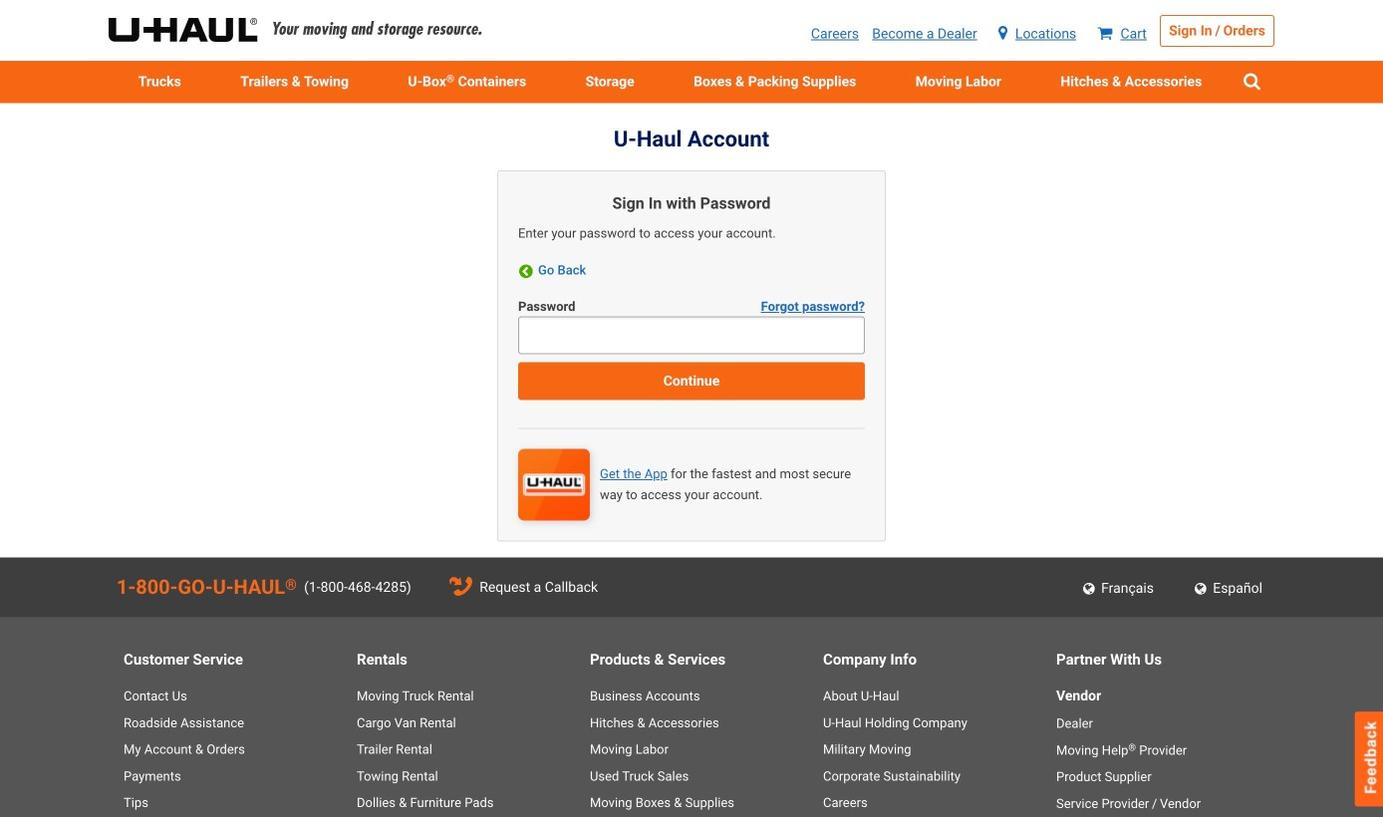 Task type: locate. For each thing, give the bounding box(es) containing it.
u-haul app installer icon image
[[518, 449, 590, 521]]

banner
[[0, 0, 1383, 103]]

1 menu item from the left
[[109, 61, 211, 103]]

None password field
[[518, 316, 865, 354]]

2 menu item from the left
[[211, 61, 378, 103]]

menu
[[109, 61, 1275, 103]]

5 menu item from the left
[[886, 61, 1031, 103]]

menu item
[[109, 61, 211, 103], [211, 61, 378, 103], [556, 61, 664, 103], [664, 61, 886, 103], [886, 61, 1031, 103], [1031, 61, 1232, 103]]

footer
[[0, 558, 1383, 817]]

3 menu item from the left
[[556, 61, 664, 103]]



Task type: vqa. For each thing, say whether or not it's contained in the screenshot.
fifth menu item from the left
yes



Task type: describe. For each thing, give the bounding box(es) containing it.
6 menu item from the left
[[1031, 61, 1232, 103]]

4 menu item from the left
[[664, 61, 886, 103]]



